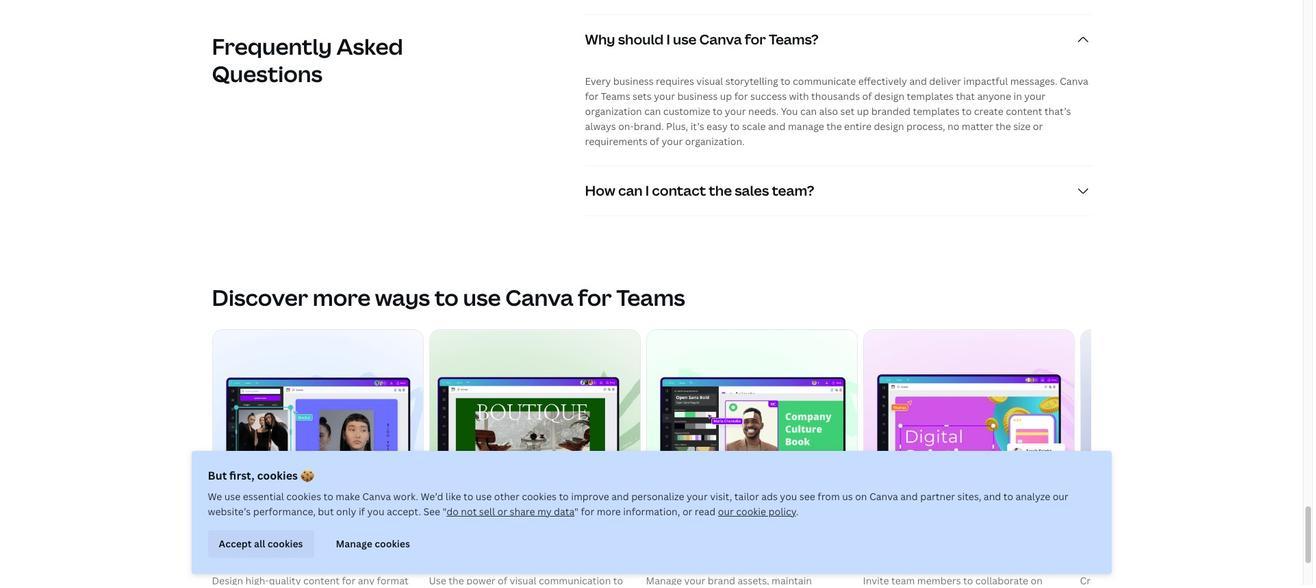 Task type: locate. For each thing, give the bounding box(es) containing it.
sets
[[633, 90, 652, 103]]

1 vertical spatial more
[[597, 506, 621, 519]]

and up do not sell or share my data " for more information, or read our cookie policy .
[[612, 490, 629, 503]]

0 horizontal spatial i
[[646, 181, 650, 200]]

up right set
[[857, 105, 869, 118]]

entire
[[845, 120, 872, 133]]

no
[[948, 120, 960, 133]]

the
[[827, 120, 842, 133], [996, 120, 1012, 133], [709, 181, 732, 200]]

0 vertical spatial of
[[863, 90, 872, 103]]

design up branded
[[875, 90, 905, 103]]

i left contact
[[646, 181, 650, 200]]

1 horizontal spatial the
[[827, 120, 842, 133]]

use
[[673, 30, 697, 49], [463, 283, 501, 312], [225, 490, 241, 503], [476, 490, 492, 503]]

our
[[1053, 490, 1069, 503], [718, 506, 734, 519]]

1 horizontal spatial of
[[863, 90, 872, 103]]

cookies down accept.
[[375, 538, 410, 551]]

first,
[[230, 469, 255, 484]]

or left read
[[683, 506, 693, 519]]

you right if
[[367, 506, 385, 519]]

1 vertical spatial business
[[678, 90, 718, 103]]

plan
[[1081, 554, 1104, 569]]

1 horizontal spatial more
[[597, 506, 621, 519]]

templates down deliver
[[907, 90, 954, 103]]

your inside we use essential cookies to make canva work. we'd like to use other cookies to improve and personalize your visit, tailor ads you see from us on canva and partner sites, and to analyze our website's performance, but only if you accept. see "
[[687, 490, 708, 503]]

see
[[800, 490, 816, 503]]

i right should
[[667, 30, 671, 49]]

accept.
[[387, 506, 421, 519]]

set
[[841, 105, 855, 118]]

only
[[336, 506, 357, 519]]

your
[[654, 90, 675, 103], [1025, 90, 1046, 103], [725, 105, 746, 118], [662, 135, 683, 148], [687, 490, 708, 503]]

storytelling
[[726, 75, 779, 88]]

anyone
[[978, 90, 1012, 103]]

2 horizontal spatial or
[[1033, 120, 1043, 133]]

0 vertical spatial you
[[780, 490, 798, 503]]

0 horizontal spatial more
[[313, 283, 371, 312]]

0 vertical spatial our
[[1053, 490, 1069, 503]]

0 vertical spatial teams
[[601, 90, 631, 103]]

performance,
[[253, 506, 316, 519]]

1 horizontal spatial "
[[575, 506, 579, 519]]

1 horizontal spatial i
[[667, 30, 671, 49]]

or right sell
[[498, 506, 508, 519]]

0 horizontal spatial can
[[619, 181, 643, 200]]

more down improve
[[597, 506, 621, 519]]

can canva help me save money on design resources? region
[[585, 0, 1092, 24]]

1 vertical spatial teams
[[617, 283, 686, 312]]

should
[[618, 30, 664, 49]]

resource improvecollaboration image
[[864, 330, 1074, 542]]

needs.
[[749, 105, 779, 118]]

use inside dropdown button
[[673, 30, 697, 49]]

sites,
[[958, 490, 982, 503]]

1 " from the left
[[443, 506, 447, 519]]

0 vertical spatial business
[[614, 75, 654, 88]]

0 horizontal spatial business
[[614, 75, 654, 88]]

the left sales
[[709, 181, 732, 200]]

0 vertical spatial i
[[667, 30, 671, 49]]

of down brand.
[[650, 135, 660, 148]]

how
[[585, 181, 616, 200]]

discover
[[212, 283, 308, 312]]

can right how
[[619, 181, 643, 200]]

1 vertical spatial i
[[646, 181, 650, 200]]

effectively
[[859, 75, 908, 88]]

also
[[820, 105, 839, 118]]

i
[[667, 30, 671, 49], [646, 181, 650, 200]]

and
[[910, 75, 927, 88], [769, 120, 786, 133], [612, 490, 629, 503], [901, 490, 918, 503], [984, 490, 1002, 503], [1107, 554, 1127, 569]]

business
[[614, 75, 654, 88], [678, 90, 718, 103]]

share
[[510, 506, 535, 519]]

questions
[[212, 59, 323, 88]]

cookies down 🍪
[[287, 490, 321, 503]]

"
[[443, 506, 447, 519], [575, 506, 579, 519]]

my
[[538, 506, 552, 519]]

and right 'plan' on the bottom of page
[[1107, 554, 1127, 569]]

our right analyze
[[1053, 490, 1069, 503]]

0 vertical spatial design
[[875, 90, 905, 103]]

2 " from the left
[[575, 506, 579, 519]]

us
[[843, 490, 853, 503]]

to right ways on the left
[[435, 283, 459, 312]]

1 horizontal spatial our
[[1053, 490, 1069, 503]]

0 horizontal spatial of
[[650, 135, 660, 148]]

can up brand.
[[645, 105, 661, 118]]

essential
[[243, 490, 284, 503]]

policy
[[769, 506, 796, 519]]

1 horizontal spatial can
[[645, 105, 661, 118]]

of down the effectively
[[863, 90, 872, 103]]

business up customize
[[678, 90, 718, 103]]

0 vertical spatial up
[[720, 90, 733, 103]]

1 horizontal spatial or
[[683, 506, 693, 519]]

to up data
[[559, 490, 569, 503]]

personalize
[[632, 490, 685, 503]]

like
[[446, 490, 461, 503]]

we use essential cookies to make canva work. we'd like to use other cookies to improve and personalize your visit, tailor ads you see from us on canva and partner sites, and to analyze our website's performance, but only if you accept. see "
[[208, 490, 1069, 519]]

to right like
[[464, 490, 474, 503]]

teams
[[601, 90, 631, 103], [617, 283, 686, 312]]

all
[[254, 538, 265, 551]]

create
[[975, 105, 1004, 118]]

i for use
[[667, 30, 671, 49]]

1 horizontal spatial business
[[678, 90, 718, 103]]

information,
[[624, 506, 681, 519]]

1 horizontal spatial you
[[780, 490, 798, 503]]

business up sets
[[614, 75, 654, 88]]

design down branded
[[874, 120, 905, 133]]

your down the plus,
[[662, 135, 683, 148]]

1 vertical spatial up
[[857, 105, 869, 118]]

tailor
[[735, 490, 759, 503]]

" inside we use essential cookies to make canva work. we'd like to use other cookies to improve and personalize your visit, tailor ads you see from us on canva and partner sites, and to analyze our website's performance, but only if you accept. see "
[[443, 506, 447, 519]]

" right see
[[443, 506, 447, 519]]

partner
[[921, 490, 956, 503]]

do
[[447, 506, 459, 519]]

brand.
[[634, 120, 664, 133]]

size
[[1014, 120, 1031, 133]]

templates up process, in the right of the page
[[913, 105, 960, 118]]

see
[[424, 506, 441, 519]]

of
[[863, 90, 872, 103], [650, 135, 660, 148]]

more left ways on the left
[[313, 283, 371, 312]]

and right sites,
[[984, 490, 1002, 503]]

matter
[[962, 120, 994, 133]]

1 vertical spatial templates
[[913, 105, 960, 118]]

up down visual
[[720, 90, 733, 103]]

our down visit,
[[718, 506, 734, 519]]

0 horizontal spatial our
[[718, 506, 734, 519]]

not
[[461, 506, 477, 519]]

1 vertical spatial you
[[367, 506, 385, 519]]

.
[[796, 506, 799, 519]]

requirements
[[585, 135, 648, 148]]

create
[[212, 554, 248, 569]]

to
[[781, 75, 791, 88], [713, 105, 723, 118], [962, 105, 972, 118], [730, 120, 740, 133], [435, 283, 459, 312], [324, 490, 333, 503], [464, 490, 474, 503], [559, 490, 569, 503], [1004, 490, 1014, 503]]

2 horizontal spatial the
[[996, 120, 1012, 133]]

you up policy at the right
[[780, 490, 798, 503]]

can up manage
[[801, 105, 817, 118]]

read
[[695, 506, 716, 519]]

cookies up create better content, faster
[[268, 538, 303, 551]]

0 horizontal spatial "
[[443, 506, 447, 519]]

canva inside every business requires visual storytelling to communicate effectively and deliver impactful messages. canva for teams sets your business up for success with thousands of design templates that anyone in your organization can customize to your needs. you can also set up branded templates to create content that's always on-brand. plus, it's easy to scale and manage the entire design process, no matter the size or requirements of your organization.
[[1060, 75, 1089, 88]]

to down that
[[962, 105, 972, 118]]

success
[[751, 90, 787, 103]]

or right size
[[1033, 120, 1043, 133]]

up
[[720, 90, 733, 103], [857, 105, 869, 118]]

and left deliver
[[910, 75, 927, 88]]

cookies
[[257, 469, 298, 484], [287, 490, 321, 503], [522, 490, 557, 503], [268, 538, 303, 551], [375, 538, 410, 551]]

your up easy on the right of page
[[725, 105, 746, 118]]

" down improve
[[575, 506, 579, 519]]

1 vertical spatial of
[[650, 135, 660, 148]]

0 horizontal spatial the
[[709, 181, 732, 200]]

more
[[313, 283, 371, 312], [597, 506, 621, 519]]

your up read
[[687, 490, 708, 503]]

the down also
[[827, 120, 842, 133]]

the left size
[[996, 120, 1012, 133]]



Task type: vqa. For each thing, say whether or not it's contained in the screenshot.
make
yes



Task type: describe. For each thing, give the bounding box(es) containing it.
make
[[336, 490, 360, 503]]

with
[[789, 90, 809, 103]]

to up but
[[324, 490, 333, 503]]

impactful
[[964, 75, 1009, 88]]

why should i use canva for teams?
[[585, 30, 819, 49]]

canva inside dropdown button
[[700, 30, 742, 49]]

to up "with" at right
[[781, 75, 791, 88]]

resource buildyourbrand image
[[647, 330, 857, 542]]

messages.
[[1011, 75, 1058, 88]]

cookies inside "button"
[[375, 538, 410, 551]]

resource planschedule image
[[1081, 330, 1292, 542]]

can inside dropdown button
[[619, 181, 643, 200]]

and left partner
[[901, 490, 918, 503]]

faster
[[335, 554, 366, 569]]

process,
[[907, 120, 946, 133]]

do not sell or share my data " for more information, or read our cookie policy .
[[447, 506, 799, 519]]

why should i use canva for teams? button
[[585, 15, 1092, 64]]

deliver
[[930, 75, 962, 88]]

your down the messages. at the top
[[1025, 90, 1046, 103]]

scale
[[742, 120, 766, 133]]

but first, cookies 🍪
[[208, 469, 314, 484]]

on-
[[619, 120, 634, 133]]

work.
[[394, 490, 419, 503]]

always
[[585, 120, 616, 133]]

on
[[856, 490, 868, 503]]

but
[[208, 469, 227, 484]]

cookies up essential
[[257, 469, 298, 484]]

manage
[[336, 538, 373, 551]]

sell
[[479, 506, 495, 519]]

create better content, faster
[[212, 554, 366, 569]]

to left analyze
[[1004, 490, 1014, 503]]

cookies up my
[[522, 490, 557, 503]]

you
[[781, 105, 798, 118]]

0 horizontal spatial you
[[367, 506, 385, 519]]

content
[[1006, 105, 1043, 118]]

2 horizontal spatial can
[[801, 105, 817, 118]]

visit,
[[710, 490, 733, 503]]

our inside we use essential cookies to make canva work. we'd like to use other cookies to improve and personalize your visit, tailor ads you see from us on canva and partner sites, and to analyze our website's performance, but only if you accept. see "
[[1053, 490, 1069, 503]]

team?
[[772, 181, 815, 200]]

better
[[250, 554, 284, 569]]

accept all cookies button
[[208, 531, 314, 558]]

your down the requires
[[654, 90, 675, 103]]

communicate
[[793, 75, 856, 88]]

if
[[359, 506, 365, 519]]

we'd
[[421, 490, 443, 503]]

we
[[208, 490, 222, 503]]

plan and schedule
[[1081, 554, 1178, 569]]

1 horizontal spatial up
[[857, 105, 869, 118]]

or inside every business requires visual storytelling to communicate effectively and deliver impactful messages. canva for teams sets your business up for success with thousands of design templates that anyone in your organization can customize to your needs. you can also set up branded templates to create content that's always on-brand. plus, it's easy to scale and manage the entire design process, no matter the size or requirements of your organization.
[[1033, 120, 1043, 133]]

that's
[[1045, 105, 1072, 118]]

0 horizontal spatial or
[[498, 506, 508, 519]]

0 vertical spatial more
[[313, 283, 371, 312]]

cookies inside button
[[268, 538, 303, 551]]

it's
[[691, 120, 705, 133]]

resource engageyouraudience image
[[430, 330, 640, 542]]

0 horizontal spatial up
[[720, 90, 733, 103]]

manage
[[788, 120, 825, 133]]

for inside dropdown button
[[745, 30, 766, 49]]

0 vertical spatial templates
[[907, 90, 954, 103]]

accept all cookies
[[219, 538, 303, 551]]

from
[[818, 490, 840, 503]]

1 vertical spatial our
[[718, 506, 734, 519]]

resource createcontent image
[[213, 330, 423, 542]]

every business requires visual storytelling to communicate effectively and deliver impactful messages. canva for teams sets your business up for success with thousands of design templates that anyone in your organization can customize to your needs. you can also set up branded templates to create content that's always on-brand. plus, it's easy to scale and manage the entire design process, no matter the size or requirements of your organization.
[[585, 75, 1089, 148]]

the inside dropdown button
[[709, 181, 732, 200]]

to up easy on the right of page
[[713, 105, 723, 118]]

visual
[[697, 75, 724, 88]]

and down you in the top of the page
[[769, 120, 786, 133]]

branded
[[872, 105, 911, 118]]

sales
[[735, 181, 769, 200]]

🍪
[[301, 469, 314, 484]]

to right easy on the right of page
[[730, 120, 740, 133]]

other
[[494, 490, 520, 503]]

discover more ways to use canva for teams
[[212, 283, 686, 312]]

thousands
[[812, 90, 860, 103]]

but
[[318, 506, 334, 519]]

easy
[[707, 120, 728, 133]]

that
[[956, 90, 975, 103]]

teams inside every business requires visual storytelling to communicate effectively and deliver impactful messages. canva for teams sets your business up for success with thousands of design templates that anyone in your organization can customize to your needs. you can also set up branded templates to create content that's always on-brand. plus, it's easy to scale and manage the entire design process, no matter the size or requirements of your organization.
[[601, 90, 631, 103]]

ways
[[375, 283, 430, 312]]

analyze
[[1016, 490, 1051, 503]]

every
[[585, 75, 611, 88]]

asked
[[337, 32, 403, 61]]

manage cookies button
[[325, 531, 421, 558]]

content,
[[287, 554, 332, 569]]

1 vertical spatial design
[[874, 120, 905, 133]]

do not sell or share my data link
[[447, 506, 575, 519]]

improve
[[571, 490, 609, 503]]

teams?
[[769, 30, 819, 49]]

plan and schedule link
[[1081, 329, 1292, 586]]

ads
[[762, 490, 778, 503]]

contact
[[652, 181, 706, 200]]

why
[[585, 30, 616, 49]]

i for contact
[[646, 181, 650, 200]]

frequently asked questions
[[212, 32, 403, 88]]

plus,
[[667, 120, 689, 133]]

in
[[1014, 90, 1023, 103]]

organization
[[585, 105, 642, 118]]

accept
[[219, 538, 252, 551]]

our cookie policy link
[[718, 506, 796, 519]]

data
[[554, 506, 575, 519]]

requires
[[656, 75, 695, 88]]



